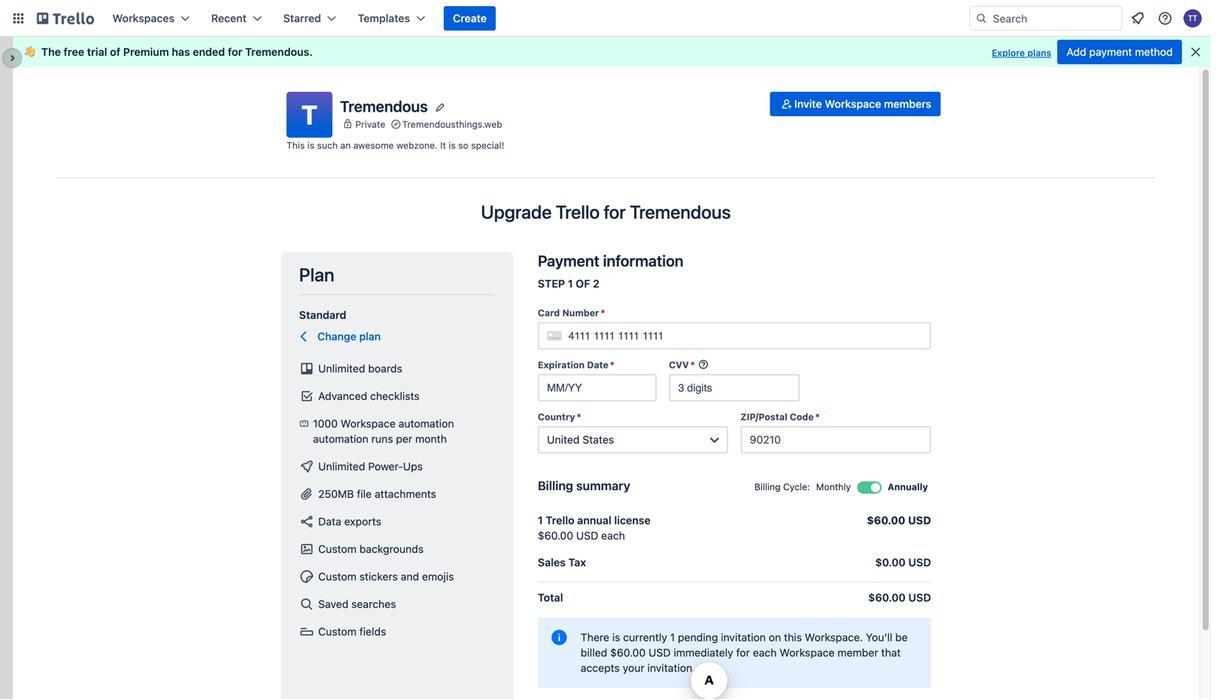 Task type: vqa. For each thing, say whether or not it's contained in the screenshot.
the leftmost the 4
no



Task type: locate. For each thing, give the bounding box(es) containing it.
for down invitation
[[737, 647, 750, 660]]

$60.00 up your
[[611, 647, 646, 660]]

2 horizontal spatial is
[[613, 632, 621, 644]]

each
[[602, 530, 626, 542], [753, 647, 777, 660]]

of inside payment information step 1 of 2
[[576, 278, 591, 290]]

1 horizontal spatial automation
[[399, 418, 454, 430]]

back to home image
[[37, 6, 94, 31]]

1 for there
[[671, 632, 675, 644]]

of inside banner
[[110, 46, 120, 58]]

trello for upgrade
[[556, 201, 600, 223]]

it
[[441, 140, 446, 151]]

tremendous up information
[[630, 201, 731, 223]]

data
[[318, 516, 342, 528]]

explore plans
[[993, 47, 1052, 58]]

billing for billing summary
[[538, 479, 574, 493]]

total
[[538, 592, 564, 604]]

of left 2
[[576, 278, 591, 290]]

$60.00 down annually
[[867, 514, 906, 527]]

billing down united
[[538, 479, 574, 493]]

custom for custom stickers and emojis
[[318, 571, 357, 583]]

plan
[[299, 264, 335, 286]]

2
[[593, 278, 600, 290]]

automation
[[399, 418, 454, 430], [313, 433, 369, 446]]

0 horizontal spatial automation
[[313, 433, 369, 446]]

1 vertical spatial for
[[604, 201, 626, 223]]

0 vertical spatial automation
[[399, 418, 454, 430]]

0 vertical spatial each
[[602, 530, 626, 542]]

this
[[287, 140, 305, 151]]

that
[[882, 647, 901, 660]]

👋 the free trial of premium has ended for tremendous .
[[24, 46, 313, 58]]

2 unlimited from the top
[[318, 460, 365, 473]]

invitation.
[[648, 662, 696, 675]]

custom for custom backgrounds
[[318, 543, 357, 556]]

united
[[547, 434, 580, 446]]

add payment method button
[[1058, 40, 1183, 64]]

expiration
[[538, 360, 585, 371]]

runs
[[372, 433, 393, 446]]

1 horizontal spatial tremendous
[[340, 97, 428, 115]]

each down annual
[[602, 530, 626, 542]]

usd down annual
[[577, 530, 599, 542]]

1 custom from the top
[[318, 543, 357, 556]]

* right code
[[816, 412, 820, 423]]

1 vertical spatial trello
[[546, 514, 575, 527]]

tax
[[569, 557, 587, 569]]

$60.00 usd down annually
[[867, 514, 932, 527]]

1 vertical spatial 1
[[538, 514, 543, 527]]

1 right step at the top left of the page
[[568, 278, 573, 290]]

workspace inside button
[[825, 98, 882, 110]]

$60.00 up sales
[[538, 530, 574, 542]]

tremendous down starred
[[245, 46, 310, 58]]

open information menu image
[[1158, 11, 1174, 26]]

each inside immediately for each workspace member that accepts your invitation.
[[753, 647, 777, 660]]

workspace for invite
[[825, 98, 882, 110]]

annual
[[578, 514, 612, 527]]

custom for custom fields
[[318, 626, 357, 638]]

2 vertical spatial for
[[737, 647, 750, 660]]

each down on at right bottom
[[753, 647, 777, 660]]

1 vertical spatial workspace
[[341, 418, 396, 430]]

is for there
[[613, 632, 621, 644]]

unlimited up 250mb
[[318, 460, 365, 473]]

there is currently 1 pending invitation on this workspace.
[[581, 632, 863, 644]]

expiration date *
[[538, 360, 615, 371]]

$60.00
[[867, 514, 906, 527], [538, 530, 574, 542], [869, 592, 906, 604], [611, 647, 646, 660]]

there
[[581, 632, 610, 644]]

custom down saved at the left bottom of the page
[[318, 626, 357, 638]]

trello left annual
[[546, 514, 575, 527]]

1 vertical spatial of
[[576, 278, 591, 290]]

2 vertical spatial tremendous
[[630, 201, 731, 223]]

2 horizontal spatial for
[[737, 647, 750, 660]]

exports
[[344, 516, 382, 528]]

workspace for 1000
[[341, 418, 396, 430]]

$0.00 usd
[[876, 557, 932, 569]]

workspace right the invite
[[825, 98, 882, 110]]

:
[[808, 482, 811, 493]]

1 vertical spatial unlimited
[[318, 460, 365, 473]]

custom down data
[[318, 543, 357, 556]]

your
[[623, 662, 645, 675]]

* for zip/postal code *
[[816, 412, 820, 423]]

0 horizontal spatial of
[[110, 46, 120, 58]]

$60.00 usd down $0.00 usd
[[869, 592, 932, 604]]

t
[[301, 99, 318, 131]]

0 horizontal spatial tremendous
[[245, 46, 310, 58]]

of
[[110, 46, 120, 58], [576, 278, 591, 290]]

free
[[64, 46, 84, 58]]

such
[[317, 140, 338, 151]]

1 vertical spatial automation
[[313, 433, 369, 446]]

0 vertical spatial trello
[[556, 201, 600, 223]]

0 horizontal spatial billing
[[538, 479, 574, 493]]

custom up saved at the left bottom of the page
[[318, 571, 357, 583]]

1 inside payment information step 1 of 2
[[568, 278, 573, 290]]

billing summary
[[538, 479, 631, 493]]

1 horizontal spatial billing
[[755, 482, 781, 493]]

unlimited power-ups
[[318, 460, 423, 473]]

sales
[[538, 557, 566, 569]]

usd down $0.00 usd
[[909, 592, 932, 604]]

unlimited for unlimited boards
[[318, 363, 365, 375]]

cvv *
[[669, 360, 695, 371]]

0 horizontal spatial is
[[308, 140, 315, 151]]

of right "trial"
[[110, 46, 120, 58]]

1 horizontal spatial 1
[[568, 278, 573, 290]]

2 vertical spatial workspace
[[780, 647, 835, 660]]

tremendous
[[245, 46, 310, 58], [340, 97, 428, 115], [630, 201, 731, 223]]

banner
[[12, 37, 1212, 67]]

automation down the 1000
[[313, 433, 369, 446]]

1 vertical spatial tremendous
[[340, 97, 428, 115]]

workspace up runs
[[341, 418, 396, 430]]

billing left the cycle
[[755, 482, 781, 493]]

trello inside '1 trello annual license $60.00 usd each'
[[546, 514, 575, 527]]

2 custom from the top
[[318, 571, 357, 583]]

tremendous inside banner
[[245, 46, 310, 58]]

plan
[[359, 330, 381, 343]]

3 custom from the top
[[318, 626, 357, 638]]

file
[[357, 488, 372, 501]]

backgrounds
[[360, 543, 424, 556]]

0 vertical spatial 1
[[568, 278, 573, 290]]

0 horizontal spatial each
[[602, 530, 626, 542]]

1
[[568, 278, 573, 290], [538, 514, 543, 527], [671, 632, 675, 644]]

so
[[459, 140, 469, 151]]

$60.00 usd down currently
[[611, 647, 671, 660]]

fields
[[360, 626, 387, 638]]

workspace down this
[[780, 647, 835, 660]]

$60.00 usd
[[867, 514, 932, 527], [869, 592, 932, 604], [611, 647, 671, 660]]

* right the number on the top left of page
[[601, 308, 606, 318]]

👋
[[24, 46, 35, 58]]

billing cycle : monthly
[[755, 482, 852, 493]]

1 vertical spatial custom
[[318, 571, 357, 583]]

2 vertical spatial 1
[[671, 632, 675, 644]]

for right ended
[[228, 46, 243, 58]]

1000 workspace automation automation runs per month
[[313, 418, 454, 446]]

usd up invitation. in the bottom of the page
[[649, 647, 671, 660]]

unlimited up advanced
[[318, 363, 365, 375]]

0 horizontal spatial 1
[[538, 514, 543, 527]]

the
[[41, 46, 61, 58]]

0 vertical spatial of
[[110, 46, 120, 58]]

1 for payment
[[568, 278, 573, 290]]

is right there
[[613, 632, 621, 644]]

1 unlimited from the top
[[318, 363, 365, 375]]

0 vertical spatial custom
[[318, 543, 357, 556]]

1 horizontal spatial of
[[576, 278, 591, 290]]

starred
[[283, 12, 321, 24]]

usd down annually
[[909, 514, 932, 527]]

0 vertical spatial workspace
[[825, 98, 882, 110]]

is right it
[[449, 140, 456, 151]]

awesome
[[354, 140, 394, 151]]

1 left pending in the bottom of the page
[[671, 632, 675, 644]]

2 horizontal spatial 1
[[671, 632, 675, 644]]

for up information
[[604, 201, 626, 223]]

t button
[[287, 92, 333, 138]]

billing
[[538, 479, 574, 493], [755, 482, 781, 493]]

1 horizontal spatial each
[[753, 647, 777, 660]]

tremendous up private
[[340, 97, 428, 115]]

saved
[[318, 598, 349, 611]]

trello
[[556, 201, 600, 223], [546, 514, 575, 527]]

summary
[[577, 479, 631, 493]]

recent
[[211, 12, 247, 24]]

* right date
[[610, 360, 615, 371]]

0 vertical spatial unlimited
[[318, 363, 365, 375]]

accepts
[[581, 662, 620, 675]]

custom stickers and emojis
[[318, 571, 454, 583]]

2 vertical spatial custom
[[318, 626, 357, 638]]

united states
[[547, 434, 614, 446]]

change plan
[[318, 330, 381, 343]]

checklists
[[370, 390, 420, 403]]

payment
[[1090, 46, 1133, 58]]

0 vertical spatial for
[[228, 46, 243, 58]]

is right this
[[308, 140, 315, 151]]

webzone.
[[397, 140, 438, 151]]

*
[[601, 308, 606, 318], [610, 360, 615, 371], [691, 360, 695, 371], [577, 412, 582, 423], [816, 412, 820, 423]]

workspace
[[825, 98, 882, 110], [341, 418, 396, 430], [780, 647, 835, 660]]

workspace inside 1000 workspace automation automation runs per month
[[341, 418, 396, 430]]

automation up month
[[399, 418, 454, 430]]

1 up sales
[[538, 514, 543, 527]]

0 vertical spatial tremendous
[[245, 46, 310, 58]]

1 vertical spatial each
[[753, 647, 777, 660]]

pending
[[678, 632, 719, 644]]

unlimited for unlimited power-ups
[[318, 460, 365, 473]]

unlimited
[[318, 363, 365, 375], [318, 460, 365, 473]]

trello up payment
[[556, 201, 600, 223]]



Task type: describe. For each thing, give the bounding box(es) containing it.
states
[[583, 434, 614, 446]]

$60.00 inside '1 trello annual license $60.00 usd each'
[[538, 530, 574, 542]]

stickers
[[360, 571, 398, 583]]

country *
[[538, 412, 582, 423]]

primary element
[[0, 0, 1212, 37]]

create
[[453, 12, 487, 24]]

$60.00 down $0.00
[[869, 592, 906, 604]]

open cvv tooltip image
[[698, 359, 709, 370]]

per
[[396, 433, 413, 446]]

0 horizontal spatial for
[[228, 46, 243, 58]]

has
[[172, 46, 190, 58]]

unlimited boards
[[318, 363, 403, 375]]

.
[[310, 46, 313, 58]]

premium
[[123, 46, 169, 58]]

search image
[[976, 12, 988, 24]]

currently
[[624, 632, 668, 644]]

1 inside '1 trello annual license $60.00 usd each'
[[538, 514, 543, 527]]

country
[[538, 412, 576, 423]]

tremendousthings.web link
[[402, 117, 503, 132]]

special!
[[471, 140, 505, 151]]

add payment method
[[1067, 46, 1174, 58]]

invite workspace members button
[[770, 92, 941, 116]]

cycle
[[784, 482, 808, 493]]

card number *
[[538, 308, 606, 318]]

workspaces
[[113, 12, 175, 24]]

code
[[790, 412, 814, 423]]

upgrade
[[481, 201, 552, 223]]

number
[[563, 308, 600, 318]]

1 vertical spatial $60.00 usd
[[869, 592, 932, 604]]

wave image
[[24, 45, 35, 59]]

* for expiration date *
[[610, 360, 615, 371]]

monthly
[[817, 482, 852, 493]]

boards
[[368, 363, 403, 375]]

method
[[1136, 46, 1174, 58]]

private
[[356, 119, 386, 130]]

create button
[[444, 6, 496, 31]]

templates button
[[349, 6, 435, 31]]

advanced checklists
[[318, 390, 420, 403]]

usd inside '1 trello annual license $60.00 usd each'
[[577, 530, 599, 542]]

0 notifications image
[[1129, 9, 1148, 28]]

* right country
[[577, 412, 582, 423]]

advanced
[[318, 390, 368, 403]]

immediately for each workspace member that accepts your invitation.
[[581, 647, 901, 675]]

immediately
[[674, 647, 734, 660]]

information
[[603, 252, 684, 270]]

billing for billing cycle : monthly
[[755, 482, 781, 493]]

recent button
[[202, 6, 271, 31]]

trial
[[87, 46, 107, 58]]

ups
[[403, 460, 423, 473]]

terry turtle (terryturtle) image
[[1184, 9, 1203, 28]]

1 horizontal spatial is
[[449, 140, 456, 151]]

of for information
[[576, 278, 591, 290]]

ended
[[193, 46, 225, 58]]

sales tax
[[538, 557, 587, 569]]

* left open cvv tooltip icon
[[691, 360, 695, 371]]

sm image
[[780, 96, 795, 112]]

invite workspace members
[[795, 98, 932, 110]]

trello for 1
[[546, 514, 575, 527]]

workspaces button
[[103, 6, 199, 31]]

this
[[784, 632, 803, 644]]

month
[[416, 433, 447, 446]]

power-
[[368, 460, 403, 473]]

you'll
[[866, 632, 893, 644]]

for inside immediately for each workspace member that accepts your invitation.
[[737, 647, 750, 660]]

* for card number *
[[601, 308, 606, 318]]

$0.00
[[876, 557, 906, 569]]

card
[[538, 308, 560, 318]]

zip/postal
[[741, 412, 788, 423]]

and
[[401, 571, 419, 583]]

custom backgrounds
[[318, 543, 424, 556]]

on
[[769, 632, 782, 644]]

is for this
[[308, 140, 315, 151]]

1 trello annual license $60.00 usd each
[[538, 514, 651, 542]]

change
[[318, 330, 357, 343]]

invitation
[[721, 632, 766, 644]]

attachments
[[375, 488, 437, 501]]

be
[[896, 632, 908, 644]]

annually
[[888, 482, 929, 493]]

explore
[[993, 47, 1026, 58]]

payment
[[538, 252, 600, 270]]

searches
[[352, 598, 396, 611]]

payment information step 1 of 2
[[538, 252, 684, 290]]

Search field
[[970, 6, 1123, 31]]

0 vertical spatial $60.00 usd
[[867, 514, 932, 527]]

1 horizontal spatial for
[[604, 201, 626, 223]]

license
[[615, 514, 651, 527]]

this is such an awesome webzone. it is so special!
[[287, 140, 505, 151]]

custom fields
[[318, 626, 387, 638]]

you'll be billed
[[581, 632, 908, 660]]

banner containing 👋
[[12, 37, 1212, 67]]

250mb
[[318, 488, 354, 501]]

plans
[[1028, 47, 1052, 58]]

each inside '1 trello annual license $60.00 usd each'
[[602, 530, 626, 542]]

data exports
[[318, 516, 382, 528]]

2 vertical spatial $60.00 usd
[[611, 647, 671, 660]]

step
[[538, 278, 565, 290]]

date
[[587, 360, 609, 371]]

add
[[1067, 46, 1087, 58]]

templates
[[358, 12, 410, 24]]

90210 text field
[[741, 426, 932, 454]]

members
[[885, 98, 932, 110]]

workspace inside immediately for each workspace member that accepts your invitation.
[[780, 647, 835, 660]]

member
[[838, 647, 879, 660]]

of for the
[[110, 46, 120, 58]]

workspace.
[[805, 632, 863, 644]]

2 horizontal spatial tremendous
[[630, 201, 731, 223]]

usd right $0.00
[[909, 557, 932, 569]]

250mb file attachments
[[318, 488, 437, 501]]



